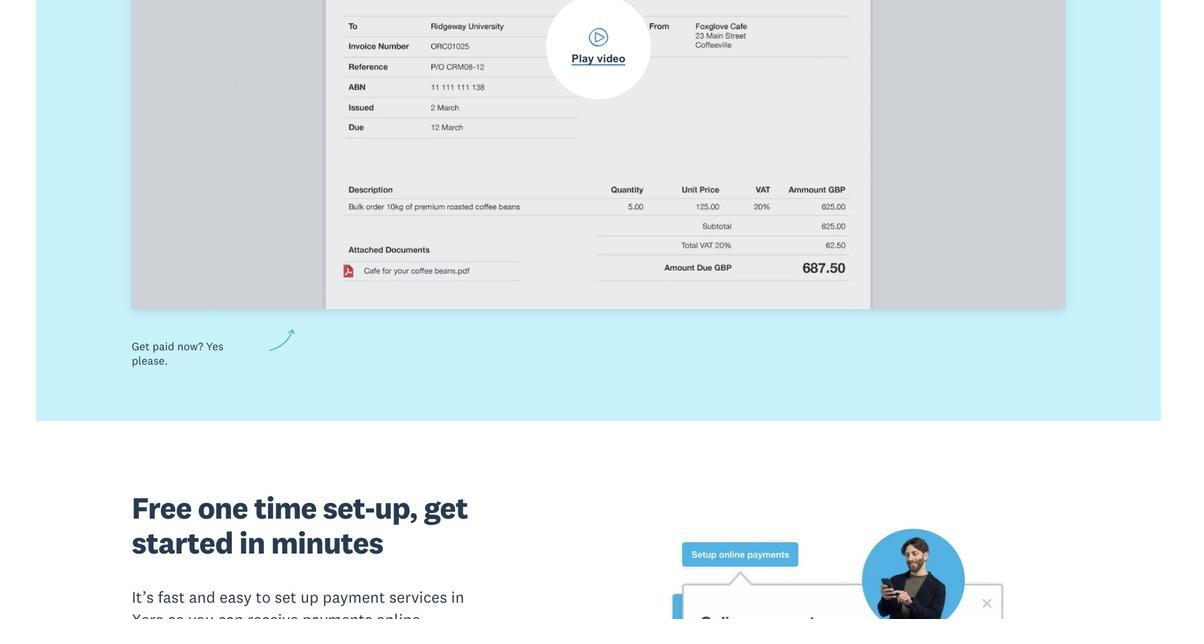 Task type: vqa. For each thing, say whether or not it's contained in the screenshot.
Chief
no



Task type: locate. For each thing, give the bounding box(es) containing it.
in inside the it's fast and easy to set up payment services in xero so you can receive payments online.
[[451, 588, 464, 608]]

one
[[198, 489, 248, 527]]

in inside the free one time set-up, get started in minutes
[[239, 524, 265, 562]]

services
[[389, 588, 447, 608]]

play video
[[572, 53, 626, 65]]

get
[[424, 489, 468, 527]]

1 horizontal spatial in
[[451, 588, 464, 608]]

so
[[168, 610, 184, 619]]

xero
[[132, 610, 164, 619]]

up
[[301, 588, 319, 608]]

1 vertical spatial in
[[451, 588, 464, 608]]

0 vertical spatial in
[[239, 524, 265, 562]]

in
[[239, 524, 265, 562], [451, 588, 464, 608]]

0 horizontal spatial in
[[239, 524, 265, 562]]

in up to
[[239, 524, 265, 562]]

play
[[572, 53, 594, 65]]

paid
[[152, 339, 174, 354]]

and
[[189, 588, 216, 608]]

it's fast and easy to set up payment services in xero so you can receive payments online.
[[132, 588, 464, 619]]

you
[[188, 610, 214, 619]]

it's
[[132, 588, 154, 608]]

in right services
[[451, 588, 464, 608]]

to
[[256, 588, 271, 608]]

started
[[132, 524, 233, 562]]

set-
[[323, 489, 375, 527]]



Task type: describe. For each thing, give the bounding box(es) containing it.
please.
[[132, 353, 168, 368]]

set
[[275, 588, 297, 608]]

payment
[[323, 588, 385, 608]]

yes
[[206, 339, 224, 354]]

now?
[[177, 339, 203, 354]]

play video button
[[132, 0, 1066, 309]]

easy
[[220, 588, 252, 608]]

a business owner set up online payments in xero. image
[[611, 515, 1066, 619]]

receive
[[247, 610, 298, 619]]

fast
[[158, 588, 185, 608]]

free
[[132, 489, 192, 527]]

online.
[[376, 610, 425, 619]]

minutes
[[271, 524, 383, 562]]

up,
[[375, 489, 418, 527]]

payments
[[302, 610, 372, 619]]

video
[[597, 53, 626, 65]]

get
[[132, 339, 150, 354]]

get paid now? yes please.
[[132, 339, 224, 368]]

can
[[218, 610, 244, 619]]

time
[[254, 489, 317, 527]]

free one time set-up, get started in minutes
[[132, 489, 468, 562]]



